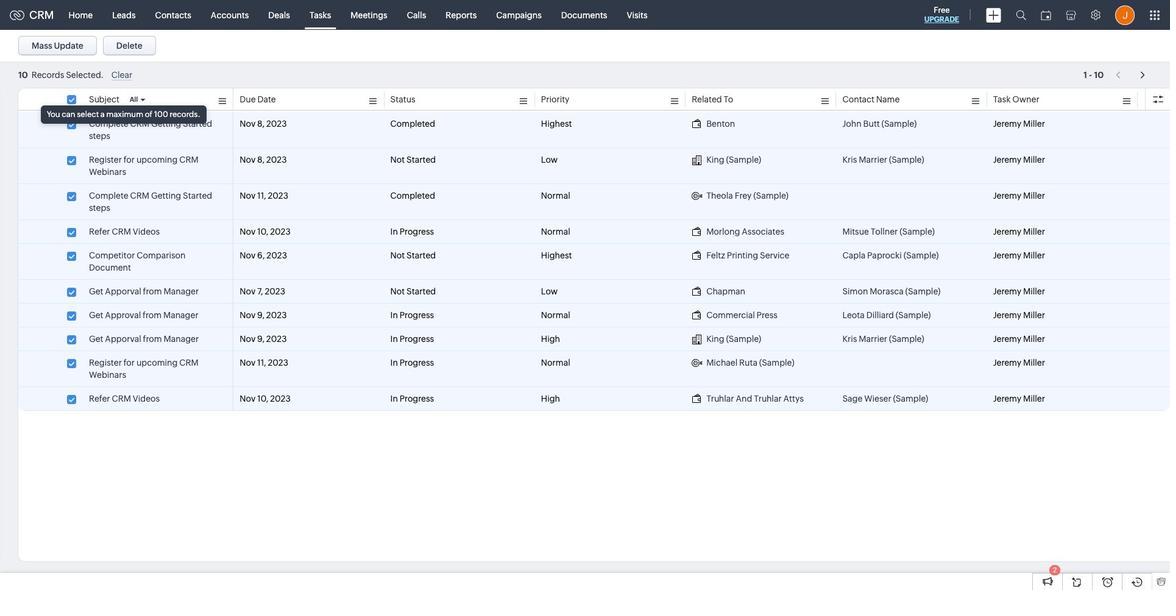 Task type: describe. For each thing, give the bounding box(es) containing it.
profile image
[[1115, 5, 1135, 25]]

create menu element
[[979, 0, 1009, 30]]

search image
[[1016, 10, 1026, 20]]



Task type: vqa. For each thing, say whether or not it's contained in the screenshot.
'Prof.'
no



Task type: locate. For each thing, give the bounding box(es) containing it.
calendar image
[[1041, 10, 1051, 20]]

logo image
[[10, 10, 24, 20]]

row group
[[18, 112, 1170, 411]]

profile element
[[1108, 0, 1142, 30]]

create menu image
[[986, 8, 1001, 22]]

search element
[[1009, 0, 1034, 30]]



